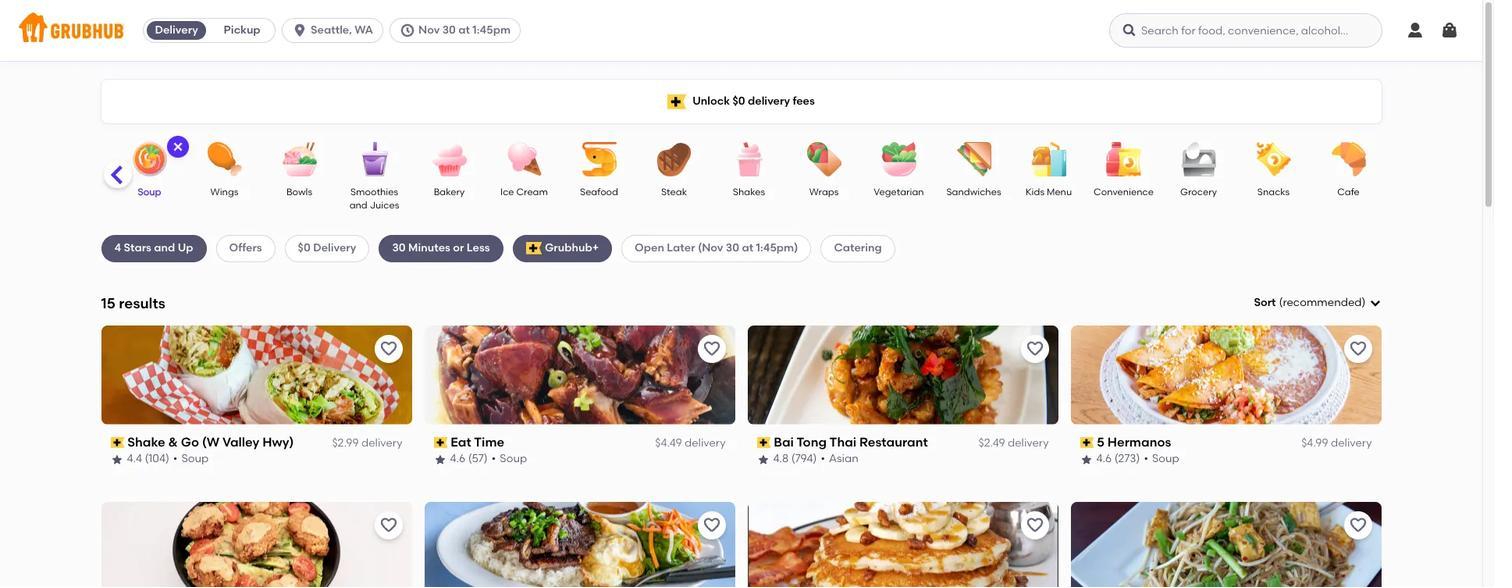 Task type: vqa. For each thing, say whether or not it's contained in the screenshot.


Task type: locate. For each thing, give the bounding box(es) containing it.
1 • from the left
[[173, 452, 177, 466]]

delivery right $2.99
[[361, 436, 402, 450]]

• soup for hermanos
[[1144, 452, 1179, 466]]

shake
[[127, 435, 165, 449]]

5
[[1097, 435, 1104, 449]]

• down 'hermanos'
[[1144, 452, 1148, 466]]

0 vertical spatial delivery
[[155, 23, 198, 37]]

soup
[[138, 187, 161, 197], [181, 452, 209, 466], [500, 452, 527, 466], [1152, 452, 1179, 466]]

soup image
[[122, 142, 177, 176]]

convenience
[[1094, 187, 1154, 197]]

• for tong
[[821, 452, 825, 466]]

1 horizontal spatial $0
[[733, 94, 745, 108]]

save this restaurant image for 5 hermanos
[[1348, 339, 1367, 358]]

2 horizontal spatial • soup
[[1144, 452, 1179, 466]]

(w
[[202, 435, 220, 449]]

nov 30 at 1:45pm
[[418, 23, 511, 37]]

• soup
[[173, 452, 209, 466], [492, 452, 527, 466], [1144, 452, 1179, 466]]

2 • soup from the left
[[492, 452, 527, 466]]

• for time
[[492, 452, 496, 466]]

4.4 (104)
[[127, 452, 169, 466]]

asian
[[829, 452, 858, 466]]

vegetarian image
[[872, 142, 926, 176]]

1 star icon image from the left
[[110, 453, 123, 466]]

1 horizontal spatial grubhub plus flag logo image
[[668, 94, 686, 109]]

30 right nov
[[442, 23, 456, 37]]

at left the "1:45pm"
[[458, 23, 470, 37]]

4.6 down 5
[[1096, 452, 1112, 466]]

kids menu image
[[1021, 142, 1076, 176]]

restaurant
[[859, 435, 928, 449]]

subscription pass image
[[110, 437, 124, 448], [1080, 437, 1094, 448]]

(794)
[[791, 452, 817, 466]]

&
[[168, 435, 178, 449]]

seattle, wa
[[311, 23, 373, 37]]

save this restaurant image for save this restaurant button associated with 'simply thai restaurant logo'
[[1348, 516, 1367, 534]]

star icon image for 5 hermanos
[[1080, 453, 1092, 466]]

simply thai restaurant logo image
[[1071, 502, 1381, 587]]

3 • from the left
[[821, 452, 825, 466]]

0 horizontal spatial grubhub plus flag logo image
[[526, 242, 542, 255]]

subscription pass image for bai tong thai restaurant
[[757, 437, 771, 448]]

1 subscription pass image from the left
[[434, 437, 447, 448]]

4.6
[[450, 452, 465, 466], [1096, 452, 1112, 466]]

save this restaurant button
[[374, 335, 402, 363], [697, 335, 726, 363], [1021, 335, 1049, 363], [1344, 335, 1372, 363], [374, 511, 402, 539], [697, 511, 726, 539], [1021, 511, 1049, 539], [1344, 511, 1372, 539]]

2 horizontal spatial save this restaurant image
[[1348, 339, 1367, 358]]

hermanos
[[1107, 435, 1171, 449]]

0 horizontal spatial save this restaurant image
[[379, 339, 398, 358]]

star icon image left 4.8
[[757, 453, 769, 466]]

corner bakery logo image
[[747, 502, 1058, 587]]

grubhub plus flag logo image
[[668, 94, 686, 109], [526, 242, 542, 255]]

1 vertical spatial $0
[[298, 241, 311, 255]]

delivery inside button
[[155, 23, 198, 37]]

save this restaurant image for save this restaurant button related to kizuki ramen & izakaya logo
[[379, 516, 398, 534]]

1 horizontal spatial and
[[349, 200, 367, 211]]

$0
[[733, 94, 745, 108], [298, 241, 311, 255]]

subscription pass image left 5
[[1080, 437, 1094, 448]]

$4.99
[[1301, 436, 1328, 450]]

None field
[[1254, 295, 1381, 311]]

4
[[114, 241, 121, 255]]

subscription pass image left shake
[[110, 437, 124, 448]]

$0 down bowls
[[298, 241, 311, 255]]

3 star icon image from the left
[[757, 453, 769, 466]]

star icon image for bai tong thai restaurant
[[757, 453, 769, 466]]

1 vertical spatial grubhub plus flag logo image
[[526, 242, 542, 255]]

delivery for eat time
[[685, 436, 726, 450]]

subscription pass image
[[434, 437, 447, 448], [757, 437, 771, 448]]

subscription pass image left bai
[[757, 437, 771, 448]]

save this restaurant image
[[379, 339, 398, 358], [702, 339, 721, 358], [1348, 339, 1367, 358]]

Search for food, convenience, alcohol... search field
[[1109, 13, 1382, 48]]

1 horizontal spatial 4.6
[[1096, 452, 1112, 466]]

bai
[[774, 435, 794, 449]]

star icon image for shake & go (w valley hwy)
[[110, 453, 123, 466]]

seafood image
[[572, 142, 626, 176]]

main navigation navigation
[[0, 0, 1482, 61]]

save this restaurant image for bai tong thai restaurant logo save this restaurant button
[[1025, 339, 1044, 358]]

delivery left pickup
[[155, 23, 198, 37]]

1 vertical spatial delivery
[[313, 241, 356, 255]]

2 subscription pass image from the left
[[1080, 437, 1094, 448]]

0 horizontal spatial subscription pass image
[[110, 437, 124, 448]]

2 star icon image from the left
[[434, 453, 446, 466]]

1 horizontal spatial save this restaurant image
[[702, 339, 721, 358]]

2 4.6 from the left
[[1096, 452, 1112, 466]]

and down smoothies
[[349, 200, 367, 211]]

0 vertical spatial and
[[349, 200, 367, 211]]

cafe
[[1337, 187, 1360, 197]]

save this restaurant button for eat time logo on the left bottom of page
[[697, 335, 726, 363]]

save this restaurant image for shake & go (w valley hwy)
[[379, 339, 398, 358]]

soup for eat
[[500, 452, 527, 466]]

3 • soup from the left
[[1144, 452, 1179, 466]]

stars
[[124, 241, 151, 255]]

svg image inside seattle, wa button
[[292, 23, 308, 38]]

wa
[[355, 23, 373, 37]]

4 star icon image from the left
[[1080, 453, 1092, 466]]

delivery for bai tong thai restaurant
[[1008, 436, 1049, 450]]

1 4.6 from the left
[[450, 452, 465, 466]]

wings image
[[197, 142, 252, 176]]

delivery
[[748, 94, 790, 108], [361, 436, 402, 450], [685, 436, 726, 450], [1008, 436, 1049, 450], [1331, 436, 1372, 450]]

grubhub plus flag logo image left unlock on the left top
[[668, 94, 686, 109]]

svg image
[[1406, 21, 1425, 40], [292, 23, 308, 38]]

grubhub plus flag logo image for grubhub+
[[526, 242, 542, 255]]

svg image inside field
[[1369, 297, 1381, 309]]

delivery right $4.99 on the bottom right
[[1331, 436, 1372, 450]]

0 horizontal spatial • soup
[[173, 452, 209, 466]]

save this restaurant image
[[1025, 339, 1044, 358], [379, 516, 398, 534], [702, 516, 721, 534], [1025, 516, 1044, 534], [1348, 516, 1367, 534]]

1 subscription pass image from the left
[[110, 437, 124, 448]]

steak image
[[647, 142, 701, 176]]

sandwiches image
[[946, 142, 1001, 176]]

• soup down the time
[[492, 452, 527, 466]]

pho vina burien logo image
[[424, 502, 735, 587]]

4.4
[[127, 452, 142, 466]]

1 save this restaurant image from the left
[[379, 339, 398, 358]]

subscription pass image for shake & go (w valley hwy)
[[110, 437, 124, 448]]

1 horizontal spatial svg image
[[1406, 21, 1425, 40]]

delivery down smoothies and juices
[[313, 241, 356, 255]]

cream
[[516, 187, 548, 197]]

soup down 'hermanos'
[[1152, 452, 1179, 466]]

1 horizontal spatial subscription pass image
[[757, 437, 771, 448]]

delivery left fees
[[748, 94, 790, 108]]

0 horizontal spatial at
[[458, 23, 470, 37]]

• right (794)
[[821, 452, 825, 466]]

(nov
[[698, 241, 723, 255]]

1:45pm)
[[756, 241, 798, 255]]

1 horizontal spatial • soup
[[492, 452, 527, 466]]

steak
[[661, 187, 687, 197]]

delivery right $2.49
[[1008, 436, 1049, 450]]

4.6 down eat
[[450, 452, 465, 466]]

30 left minutes
[[392, 241, 406, 255]]

30 right (nov
[[726, 241, 739, 255]]

• soup down 'hermanos'
[[1144, 452, 1179, 466]]

subscription pass image for eat time
[[434, 437, 447, 448]]

1 horizontal spatial 30
[[442, 23, 456, 37]]

0 horizontal spatial delivery
[[155, 23, 198, 37]]

1 horizontal spatial at
[[742, 241, 753, 255]]

shake & go (w valley hwy)
[[127, 435, 294, 449]]

wings
[[210, 187, 238, 197]]

3 save this restaurant image from the left
[[1348, 339, 1367, 358]]

and
[[349, 200, 367, 211], [154, 241, 175, 255]]

soup for 5
[[1152, 452, 1179, 466]]

4 • from the left
[[1144, 452, 1148, 466]]

0 vertical spatial at
[[458, 23, 470, 37]]

sandwiches
[[946, 187, 1001, 197]]

hwy)
[[262, 435, 294, 449]]

• down '&'
[[173, 452, 177, 466]]

grocery
[[1180, 187, 1217, 197]]

delivery right the $4.49
[[685, 436, 726, 450]]

4.6 for eat
[[450, 452, 465, 466]]

0 vertical spatial grubhub plus flag logo image
[[668, 94, 686, 109]]

cafe image
[[1321, 142, 1376, 176]]

• right (57)
[[492, 452, 496, 466]]

star icon image left 4.4
[[110, 453, 123, 466]]

30
[[442, 23, 456, 37], [392, 241, 406, 255], [726, 241, 739, 255]]

1 vertical spatial and
[[154, 241, 175, 255]]

juices
[[370, 200, 399, 211]]

eat time logo image
[[424, 325, 735, 424]]

delivery for 5 hermanos
[[1331, 436, 1372, 450]]

and inside smoothies and juices
[[349, 200, 367, 211]]

1 horizontal spatial delivery
[[313, 241, 356, 255]]

and left the up
[[154, 241, 175, 255]]

nov 30 at 1:45pm button
[[389, 18, 527, 43]]

ice cream image
[[497, 142, 551, 176]]

open
[[635, 241, 664, 255]]

wraps
[[809, 187, 839, 197]]

save this restaurant button for shake & go (w valley hwy) logo on the bottom left of the page
[[374, 335, 402, 363]]

star icon image left the 4.6 (57)
[[434, 453, 446, 466]]

subscription pass image left eat
[[434, 437, 447, 448]]

up
[[178, 241, 193, 255]]

(57)
[[468, 452, 488, 466]]

• soup down "go"
[[173, 452, 209, 466]]

soup down the time
[[500, 452, 527, 466]]

delivery button
[[144, 18, 209, 43]]

bowls
[[286, 187, 312, 197]]

0 horizontal spatial 30
[[392, 241, 406, 255]]

svg image
[[1440, 21, 1459, 40], [400, 23, 415, 38], [1122, 23, 1137, 38], [171, 141, 184, 153], [1369, 297, 1381, 309]]

(
[[1279, 296, 1283, 309]]

2 subscription pass image from the left
[[757, 437, 771, 448]]

soup down "go"
[[181, 452, 209, 466]]

recommended
[[1283, 296, 1362, 309]]

0 horizontal spatial 4.6
[[450, 452, 465, 466]]

delivery
[[155, 23, 198, 37], [313, 241, 356, 255]]

2 horizontal spatial 30
[[726, 241, 739, 255]]

(273)
[[1114, 452, 1140, 466]]

$0 right unlock on the left top
[[733, 94, 745, 108]]

shake & go (w valley hwy) logo image
[[101, 325, 412, 424]]

0 horizontal spatial $0
[[298, 241, 311, 255]]

soup for shake
[[181, 452, 209, 466]]

shakes image
[[722, 142, 776, 176]]

at left 1:45pm)
[[742, 241, 753, 255]]

kizuki ramen & izakaya logo image
[[101, 502, 412, 587]]

at
[[458, 23, 470, 37], [742, 241, 753, 255]]

minutes
[[408, 241, 450, 255]]

bai tong thai restaurant logo image
[[747, 325, 1058, 424]]

star icon image
[[110, 453, 123, 466], [434, 453, 446, 466], [757, 453, 769, 466], [1080, 453, 1092, 466]]

eat time
[[451, 435, 504, 449]]

star icon image left 4.6 (273)
[[1080, 453, 1092, 466]]

sort
[[1254, 296, 1276, 309]]

valley
[[222, 435, 259, 449]]

0 horizontal spatial svg image
[[292, 23, 308, 38]]

or
[[453, 241, 464, 255]]

1 horizontal spatial subscription pass image
[[1080, 437, 1094, 448]]

1 • soup from the left
[[173, 452, 209, 466]]

2 • from the left
[[492, 452, 496, 466]]

less
[[467, 241, 490, 255]]

shakes
[[733, 187, 765, 197]]

grubhub plus flag logo image left the grubhub+
[[526, 242, 542, 255]]

0 horizontal spatial subscription pass image
[[434, 437, 447, 448]]

save this restaurant button for "pho vina burien logo"
[[697, 511, 726, 539]]

2 save this restaurant image from the left
[[702, 339, 721, 358]]



Task type: describe. For each thing, give the bounding box(es) containing it.
• soup for time
[[492, 452, 527, 466]]

none field containing sort
[[1254, 295, 1381, 311]]

unlock $0 delivery fees
[[693, 94, 815, 108]]

$2.99 delivery
[[332, 436, 402, 450]]

15
[[101, 294, 115, 312]]

5 hermanos
[[1097, 435, 1171, 449]]

unlock
[[693, 94, 730, 108]]

4.6 (273)
[[1096, 452, 1140, 466]]

4.8
[[773, 452, 789, 466]]

convenience image
[[1096, 142, 1151, 176]]

0 vertical spatial $0
[[733, 94, 745, 108]]

thai
[[829, 435, 856, 449]]

bakery
[[434, 187, 465, 197]]

save this restaurant button for bai tong thai restaurant logo
[[1021, 335, 1049, 363]]

tong
[[797, 435, 827, 449]]

bai tong thai restaurant
[[774, 435, 928, 449]]

0 horizontal spatial and
[[154, 241, 175, 255]]

grocery image
[[1171, 142, 1226, 176]]

bakery image
[[422, 142, 477, 176]]

snacks
[[1257, 187, 1290, 197]]

later
[[667, 241, 695, 255]]

4.6 (57)
[[450, 452, 488, 466]]

smoothies and juices image
[[347, 142, 402, 176]]

save this restaurant image for eat time
[[702, 339, 721, 358]]

seafood
[[580, 187, 618, 197]]

soup down soup image
[[138, 187, 161, 197]]

4 stars and up
[[114, 241, 193, 255]]

pickup button
[[209, 18, 275, 43]]

$2.99
[[332, 436, 359, 450]]

)
[[1362, 296, 1366, 309]]

open later (nov 30 at 1:45pm)
[[635, 241, 798, 255]]

• asian
[[821, 452, 858, 466]]

grubhub+
[[545, 241, 599, 255]]

4.8 (794)
[[773, 452, 817, 466]]

pickup
[[224, 23, 260, 37]]

bowls image
[[272, 142, 327, 176]]

ice cream
[[500, 187, 548, 197]]

subscription pass image for 5 hermanos
[[1080, 437, 1094, 448]]

fees
[[793, 94, 815, 108]]

$4.49 delivery
[[655, 436, 726, 450]]

offers
[[229, 241, 262, 255]]

svg image inside nov 30 at 1:45pm button
[[400, 23, 415, 38]]

time
[[474, 435, 504, 449]]

sort ( recommended )
[[1254, 296, 1366, 309]]

at inside nov 30 at 1:45pm button
[[458, 23, 470, 37]]

4.6 for 5
[[1096, 452, 1112, 466]]

nov
[[418, 23, 440, 37]]

5 hermanos logo image
[[1071, 325, 1381, 424]]

delivery for shake & go (w valley hwy)
[[361, 436, 402, 450]]

star icon image for eat time
[[434, 453, 446, 466]]

smoothies and juices
[[349, 187, 399, 211]]

results
[[119, 294, 165, 312]]

wraps image
[[797, 142, 851, 176]]

$4.49
[[655, 436, 682, 450]]

go
[[181, 435, 199, 449]]

$0 delivery
[[298, 241, 356, 255]]

30 inside button
[[442, 23, 456, 37]]

seattle, wa button
[[282, 18, 389, 43]]

grubhub plus flag logo image for unlock $0 delivery fees
[[668, 94, 686, 109]]

donuts image
[[47, 142, 102, 176]]

menu
[[1047, 187, 1072, 197]]

30 minutes or less
[[392, 241, 490, 255]]

$4.99 delivery
[[1301, 436, 1372, 450]]

smoothies
[[350, 187, 398, 197]]

$2.49
[[979, 436, 1005, 450]]

save this restaurant button for 'simply thai restaurant logo'
[[1344, 511, 1372, 539]]

vegetarian
[[874, 187, 924, 197]]

snacks image
[[1246, 142, 1301, 176]]

eat
[[451, 435, 471, 449]]

catering
[[834, 241, 882, 255]]

1:45pm
[[473, 23, 511, 37]]

1 vertical spatial at
[[742, 241, 753, 255]]

save this restaurant image for "pho vina burien logo" save this restaurant button
[[702, 516, 721, 534]]

15 results
[[101, 294, 165, 312]]

save this restaurant image for save this restaurant button corresponding to corner bakery logo
[[1025, 516, 1044, 534]]

• for hermanos
[[1144, 452, 1148, 466]]

save this restaurant button for 5 hermanos logo
[[1344, 335, 1372, 363]]

ice
[[500, 187, 514, 197]]

kids
[[1026, 187, 1045, 197]]

(104)
[[145, 452, 169, 466]]

seattle,
[[311, 23, 352, 37]]

• for &
[[173, 452, 177, 466]]

save this restaurant button for kizuki ramen & izakaya logo
[[374, 511, 402, 539]]

$2.49 delivery
[[979, 436, 1049, 450]]

• soup for &
[[173, 452, 209, 466]]

kids menu
[[1026, 187, 1072, 197]]

save this restaurant button for corner bakery logo
[[1021, 511, 1049, 539]]



